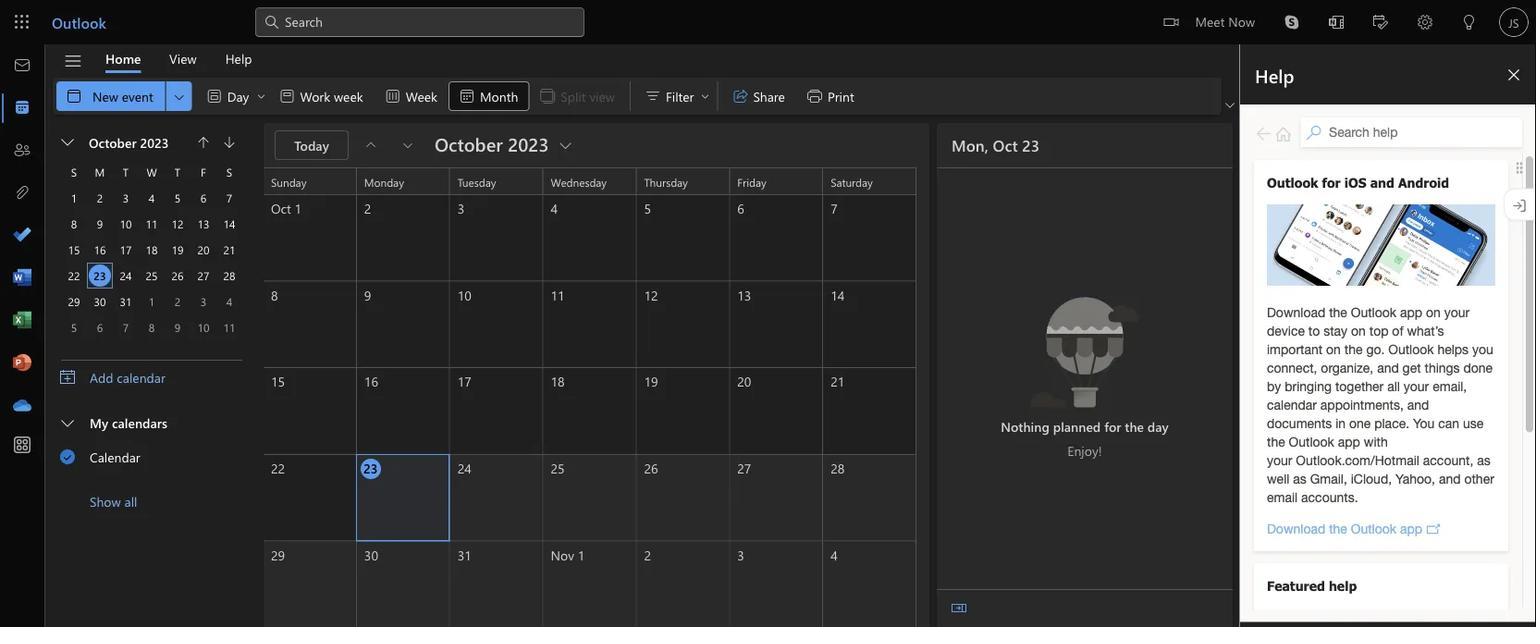Task type: locate. For each thing, give the bounding box(es) containing it.
2 horizontal spatial 9
[[364, 286, 371, 303]]

onedrive image
[[13, 397, 31, 415]]

nov 1
[[551, 546, 585, 563]]

1 horizontal spatial 22
[[271, 459, 285, 477]]

week
[[406, 87, 437, 104]]

 for october
[[556, 135, 575, 154]]

tab list
[[92, 44, 266, 73]]

tuesday element
[[113, 159, 139, 185]]

11
[[146, 216, 158, 231], [551, 286, 565, 303], [223, 320, 235, 335]]

8
[[71, 216, 77, 231], [271, 286, 278, 303], [149, 320, 155, 335]]

5 down 29 button
[[71, 320, 77, 335]]

8 button up calendar
[[141, 316, 163, 339]]

29 button
[[63, 290, 85, 313]]

2 vertical spatial 23
[[364, 459, 378, 477]]

1 horizontal spatial 6 button
[[192, 187, 215, 209]]

10 button down 27 'button'
[[192, 316, 215, 339]]

1 horizontal spatial 29
[[271, 546, 285, 563]]

7 button
[[218, 187, 240, 209], [115, 316, 137, 339]]

1 horizontal spatial 9
[[175, 320, 181, 335]]

tab list containing home
[[92, 44, 266, 73]]

1 vertical spatial 11
[[551, 286, 565, 303]]


[[1226, 101, 1235, 110], [61, 136, 74, 149], [61, 417, 74, 430]]

mon,
[[952, 135, 989, 156]]

0 horizontal spatial 1 button
[[63, 187, 85, 209]]

 left 
[[172, 89, 187, 104]]

17
[[120, 242, 132, 257], [458, 373, 472, 390]]

list box
[[45, 405, 256, 518]]

7 down saturday
[[831, 200, 838, 217]]

25 down 18 button
[[146, 268, 158, 283]]


[[60, 448, 76, 464]]

october 2023 
[[435, 131, 575, 156]]

6
[[200, 191, 206, 205], [737, 200, 744, 217], [97, 320, 103, 335]]

7 button down 31 button
[[115, 316, 137, 339]]

1 right 31 button
[[149, 294, 155, 309]]

oct right "mon,"
[[993, 135, 1018, 156]]

0 horizontal spatial 15
[[68, 242, 80, 257]]

0 horizontal spatial 4 button
[[141, 187, 163, 209]]

2 right nov 1
[[644, 546, 651, 563]]

 inside " day "
[[256, 91, 267, 102]]

0 horizontal spatial 28
[[223, 268, 235, 283]]

11 button down the 28 button
[[218, 316, 240, 339]]

23 cell
[[87, 263, 113, 289]]

0 vertical spatial 4 button
[[141, 187, 163, 209]]

9 button
[[89, 213, 111, 235], [166, 316, 189, 339]]

help inside region
[[1255, 63, 1295, 87]]

 left 'my'
[[61, 417, 74, 430]]

 button
[[1314, 0, 1359, 47]]

 search field
[[255, 0, 585, 42]]

share
[[753, 87, 785, 104]]

10 button up 17 button
[[115, 213, 137, 235]]

 right the  button
[[400, 138, 415, 153]]

help inside button
[[225, 50, 252, 67]]

 inside the 'october 2023 '
[[556, 135, 575, 154]]

1 vertical spatial 13
[[737, 286, 751, 303]]

2 horizontal spatial 5
[[644, 200, 651, 217]]

0 horizontal spatial 2 button
[[89, 187, 111, 209]]

meet
[[1195, 12, 1225, 30]]

day
[[227, 87, 249, 104]]

0 horizontal spatial 30
[[94, 294, 106, 309]]

28 button
[[218, 265, 240, 287]]

1 vertical spatial 26
[[644, 459, 658, 477]]

8 up the 15 button
[[71, 216, 77, 231]]

1 vertical spatial 1 button
[[141, 290, 163, 313]]

6 up 13 button
[[200, 191, 206, 205]]

21
[[223, 242, 235, 257], [831, 373, 845, 390]]

show all button
[[45, 485, 256, 518]]

0 horizontal spatial 21
[[223, 242, 235, 257]]

1 horizontal spatial 11
[[223, 320, 235, 335]]

0 vertical spatial oct
[[993, 135, 1018, 156]]

october up 'monday' element
[[89, 134, 136, 151]]

1 right nov
[[578, 546, 585, 563]]

4 button down the 28 button
[[218, 290, 240, 313]]

1 vertical spatial 30
[[364, 546, 378, 563]]

0 horizontal spatial 24
[[120, 268, 132, 283]]

6 down 30 button
[[97, 320, 103, 335]]


[[1329, 15, 1344, 30]]

0 horizontal spatial 25
[[146, 268, 158, 283]]

 down meet now
[[1226, 101, 1235, 110]]

18 inside 18 button
[[146, 242, 158, 257]]

0 vertical spatial 21
[[223, 242, 235, 257]]

2
[[97, 191, 103, 205], [364, 200, 371, 217], [175, 294, 181, 309], [644, 546, 651, 563]]

 up sunday element
[[61, 136, 74, 149]]

add calendar
[[90, 369, 165, 386]]

2 button down m at left top
[[89, 187, 111, 209]]

1 vertical spatial 23
[[94, 268, 106, 283]]

s for sunday element
[[71, 165, 77, 179]]

today button
[[275, 130, 349, 160]]

1 horizontal spatial 14
[[831, 286, 845, 303]]

5 down "thursday"
[[644, 200, 651, 217]]

28 inside button
[[223, 268, 235, 283]]

0 vertical spatial 11
[[146, 216, 158, 231]]

1 vertical spatial 9
[[364, 286, 371, 303]]

2023 inside october 2023 button
[[140, 134, 169, 151]]

filter
[[666, 87, 694, 104]]

0 vertical spatial 29
[[68, 294, 80, 309]]

0 vertical spatial 24
[[120, 268, 132, 283]]

to do image
[[13, 227, 31, 245]]

w
[[146, 165, 157, 179]]

0 horizontal spatial 6 button
[[89, 316, 111, 339]]

new group
[[56, 78, 626, 115]]

 inside  filter 
[[700, 91, 711, 102]]

0 vertical spatial 17
[[120, 242, 132, 257]]

powerpoint image
[[13, 354, 31, 373]]

7 button up 14 button
[[218, 187, 240, 209]]

help
[[225, 50, 252, 67], [1255, 63, 1295, 87]]

3
[[123, 191, 129, 205], [458, 200, 465, 217], [200, 294, 206, 309], [737, 546, 744, 563]]

0 vertical spatial 8
[[71, 216, 77, 231]]

8 up calendar
[[149, 320, 155, 335]]


[[1285, 15, 1300, 30]]

calendars
[[112, 414, 168, 431]]

1 horizontal spatial 18
[[551, 373, 565, 390]]

1 horizontal spatial oct
[[993, 135, 1018, 156]]

work
[[300, 87, 330, 104]]

3 button down 27 'button'
[[192, 290, 215, 313]]

1 button down sunday element
[[63, 187, 85, 209]]

2023 up wednesday element
[[140, 134, 169, 151]]

11 button left 12 button
[[141, 213, 163, 235]]


[[172, 89, 187, 104], [256, 91, 267, 102], [700, 91, 711, 102], [556, 135, 575, 154], [400, 138, 415, 153]]

3 button down tuesday element
[[115, 187, 137, 209]]

0 horizontal spatial 10 button
[[115, 213, 137, 235]]

for
[[1104, 418, 1121, 435]]

7
[[226, 191, 232, 205], [831, 200, 838, 217], [123, 320, 129, 335]]

0 vertical spatial 3 button
[[115, 187, 137, 209]]

17 button
[[115, 239, 137, 261]]

js image
[[1499, 7, 1529, 37]]

1 vertical spatial 10 button
[[192, 316, 215, 339]]

0 horizontal spatial 26
[[172, 268, 184, 283]]

30
[[94, 294, 106, 309], [364, 546, 378, 563]]

0 horizontal spatial 17
[[120, 242, 132, 257]]

10 button
[[115, 213, 137, 235], [192, 316, 215, 339]]

1 horizontal spatial 28
[[831, 459, 845, 477]]

 button
[[1403, 0, 1448, 47]]

1 t from the left
[[123, 165, 129, 179]]

 button
[[254, 81, 269, 111]]

28
[[223, 268, 235, 283], [831, 459, 845, 477]]

0 vertical spatial 20
[[197, 242, 209, 257]]


[[363, 138, 378, 153]]

add
[[90, 369, 113, 386]]

8 button up the 15 button
[[63, 213, 85, 235]]

help region
[[1185, 44, 1536, 627], [1240, 44, 1536, 627]]

friday element
[[191, 159, 216, 185]]

7 down 31 button
[[123, 320, 129, 335]]

 inside  dropdown button
[[61, 136, 74, 149]]

6 button down 30 button
[[89, 316, 111, 339]]

thursday
[[644, 175, 688, 190]]

t right wednesday element
[[175, 165, 180, 179]]

2 s from the left
[[226, 165, 232, 179]]

2 help region from the left
[[1240, 44, 1536, 627]]

1 horizontal spatial help
[[1255, 63, 1295, 87]]

wednesday element
[[139, 159, 165, 185]]

enjoy!
[[1068, 442, 1102, 459]]

0 horizontal spatial 8
[[71, 216, 77, 231]]

26 inside button
[[172, 268, 184, 283]]

27 inside 'button'
[[197, 268, 209, 283]]

 for 
[[256, 91, 267, 102]]

0 vertical spatial 31
[[120, 294, 132, 309]]

0 horizontal spatial 5
[[71, 320, 77, 335]]

14
[[223, 216, 235, 231], [831, 286, 845, 303]]

2 t from the left
[[175, 165, 180, 179]]

0 horizontal spatial 8 button
[[63, 213, 85, 235]]

5 button
[[166, 187, 189, 209], [63, 316, 85, 339]]

1 horizontal spatial 17
[[458, 373, 472, 390]]

1 horizontal spatial 10 button
[[192, 316, 215, 339]]

1 vertical spatial 22
[[271, 459, 285, 477]]


[[60, 370, 75, 385]]

 up wednesday
[[556, 135, 575, 154]]

left-rail-appbar navigation
[[4, 44, 41, 427]]

show all
[[90, 493, 137, 510]]

 work week
[[278, 87, 363, 105]]

17 inside button
[[120, 242, 132, 257]]

nothing planned for the day enjoy!
[[1001, 418, 1169, 459]]

2023
[[508, 131, 549, 156], [140, 134, 169, 151]]

5 button down 29 button
[[63, 316, 85, 339]]

0 horizontal spatial 5 button
[[63, 316, 85, 339]]

mail image
[[13, 56, 31, 75]]

1 horizontal spatial 19
[[644, 373, 658, 390]]

nov
[[551, 546, 574, 563]]

 for  popup button
[[1226, 101, 1235, 110]]

calendar image
[[13, 99, 31, 117]]

22
[[68, 268, 80, 283], [271, 459, 285, 477]]

0 horizontal spatial 2023
[[140, 134, 169, 151]]

2 button down 26 button
[[166, 290, 189, 313]]

1 horizontal spatial 20
[[737, 373, 751, 390]]

my calendars
[[90, 414, 168, 431]]

0 vertical spatial 10
[[120, 216, 132, 231]]

7 up 14 button
[[226, 191, 232, 205]]

2 vertical spatial 9
[[175, 320, 181, 335]]

the
[[1125, 418, 1144, 435]]

2 vertical spatial 8
[[149, 320, 155, 335]]

1 vertical spatial 5 button
[[63, 316, 85, 339]]

1 horizontal spatial 30
[[364, 546, 378, 563]]

2023 down 'month'
[[508, 131, 549, 156]]

0 horizontal spatial t
[[123, 165, 129, 179]]

3 button
[[115, 187, 137, 209], [192, 290, 215, 313]]

s left 'monday' element
[[71, 165, 77, 179]]

1 horizontal spatial 8
[[149, 320, 155, 335]]

9 button up the 16 button
[[89, 213, 111, 235]]

october inside button
[[89, 134, 136, 151]]

19 button
[[166, 239, 189, 261]]

t right 'monday' element
[[123, 165, 129, 179]]

8 right the 28 button
[[271, 286, 278, 303]]

15 button
[[63, 239, 85, 261]]

2 vertical spatial 
[[61, 417, 74, 430]]

1 vertical spatial 28
[[831, 459, 845, 477]]

2 down the monday
[[364, 200, 371, 217]]

26
[[172, 268, 184, 283], [644, 459, 658, 477]]

1 vertical spatial 11 button
[[218, 316, 240, 339]]

1 horizontal spatial 4 button
[[218, 290, 240, 313]]

view button
[[155, 44, 211, 73]]

0 horizontal spatial 11 button
[[141, 213, 163, 235]]

4 button down wednesday element
[[141, 187, 163, 209]]

t for tuesday element
[[123, 165, 129, 179]]

1 vertical spatial 
[[61, 136, 74, 149]]

0 horizontal spatial 7 button
[[115, 316, 137, 339]]

oct down sunday
[[271, 200, 291, 217]]

18
[[146, 242, 158, 257], [551, 373, 565, 390]]

1 button right 31 button
[[141, 290, 163, 313]]

word image
[[13, 269, 31, 288]]

0 horizontal spatial help
[[225, 50, 252, 67]]

0 horizontal spatial 13
[[197, 216, 209, 231]]

calendar
[[90, 448, 140, 465]]

22 inside button
[[68, 268, 80, 283]]

 inside  popup button
[[1226, 101, 1235, 110]]

1 vertical spatial 15
[[271, 373, 285, 390]]

29 inside button
[[68, 294, 80, 309]]

10 for topmost 10 button
[[120, 216, 132, 231]]

1 s from the left
[[71, 165, 77, 179]]

25 up nov
[[551, 459, 565, 477]]

now
[[1228, 12, 1255, 30]]

1 vertical spatial 31
[[458, 546, 472, 563]]

s right f
[[226, 165, 232, 179]]

0 horizontal spatial 23
[[94, 268, 106, 283]]

1 horizontal spatial october
[[435, 131, 503, 156]]

1 horizontal spatial 2 button
[[166, 290, 189, 313]]

monday element
[[87, 159, 113, 185]]

s
[[71, 165, 77, 179], [226, 165, 232, 179]]

application
[[0, 0, 1536, 627]]

16 inside button
[[94, 242, 106, 257]]

0 vertical spatial 
[[1226, 101, 1235, 110]]

9 button down 26 button
[[166, 316, 189, 339]]

6 down friday
[[737, 200, 744, 217]]

2 vertical spatial 10
[[197, 320, 209, 335]]

6 button
[[192, 187, 215, 209], [89, 316, 111, 339]]

saturday
[[831, 175, 873, 190]]

 inside list box
[[61, 417, 74, 430]]

5 button up 12 button
[[166, 187, 189, 209]]

8 button
[[63, 213, 85, 235], [141, 316, 163, 339]]

1 vertical spatial 14
[[831, 286, 845, 303]]

 print
[[805, 87, 854, 105]]

1 vertical spatial 4 button
[[218, 290, 240, 313]]

saturday element
[[216, 159, 242, 185]]

october up tuesday
[[435, 131, 503, 156]]

 right day
[[256, 91, 267, 102]]

0 vertical spatial 25
[[146, 268, 158, 283]]

23
[[1022, 135, 1040, 156], [94, 268, 106, 283], [364, 459, 378, 477]]

 right the filter
[[700, 91, 711, 102]]

0 vertical spatial 13
[[197, 216, 209, 231]]

5 up 12 button
[[175, 191, 181, 205]]

help down 
[[1255, 63, 1295, 87]]

help up day
[[225, 50, 252, 67]]

6 button up 13 button
[[192, 187, 215, 209]]



Task type: describe. For each thing, give the bounding box(es) containing it.
1 horizontal spatial 11 button
[[218, 316, 240, 339]]


[[1418, 15, 1433, 30]]

meet now
[[1195, 12, 1255, 30]]

0 vertical spatial 8 button
[[63, 213, 85, 235]]

9 for bottom 9 button
[[175, 320, 181, 335]]

m
[[95, 165, 105, 179]]

 button
[[166, 81, 192, 111]]

10 for 10 button to the right
[[197, 320, 209, 335]]

2023 for october 2023 
[[508, 131, 549, 156]]

1 vertical spatial 6 button
[[89, 316, 111, 339]]

 inside dropdown button
[[172, 89, 187, 104]]

1 horizontal spatial 25
[[551, 459, 565, 477]]

8 for the bottom "8" button
[[149, 320, 155, 335]]

21 inside button
[[223, 242, 235, 257]]

22 button
[[63, 265, 85, 287]]

october for october 2023
[[89, 134, 136, 151]]

outlook banner
[[0, 0, 1536, 47]]

27 button
[[192, 265, 215, 287]]


[[952, 601, 967, 616]]

1 help region from the left
[[1185, 44, 1536, 627]]

1 vertical spatial 10
[[458, 286, 472, 303]]

1 vertical spatial 2 button
[[166, 290, 189, 313]]


[[384, 87, 402, 105]]

1 vertical spatial 18
[[551, 373, 565, 390]]

14 inside button
[[223, 216, 235, 231]]

outlook link
[[52, 0, 106, 44]]

1 vertical spatial 9 button
[[166, 316, 189, 339]]

 for  dropdown button on the left top of page
[[61, 136, 74, 149]]

october for october 2023 
[[435, 131, 503, 156]]

23 inside button
[[94, 268, 106, 283]]

15 inside button
[[68, 242, 80, 257]]

show
[[90, 493, 121, 510]]

list box containing my calendars
[[45, 405, 256, 518]]

13 inside button
[[197, 216, 209, 231]]

0 horizontal spatial 6
[[97, 320, 103, 335]]


[[263, 13, 281, 31]]

1 horizontal spatial 26
[[644, 459, 658, 477]]

24 inside button
[[120, 268, 132, 283]]

1 vertical spatial 8
[[271, 286, 278, 303]]

1 horizontal spatial 6
[[200, 191, 206, 205]]


[[731, 87, 750, 105]]

help button
[[211, 44, 266, 73]]

f
[[201, 165, 206, 179]]

event
[[122, 87, 153, 104]]

1 horizontal spatial 7
[[226, 191, 232, 205]]

sunday
[[271, 175, 306, 190]]

 share
[[731, 87, 785, 105]]

 week
[[384, 87, 437, 105]]

share group
[[722, 78, 865, 111]]

 button
[[55, 45, 92, 77]]

excel image
[[13, 312, 31, 330]]

2 horizontal spatial 6
[[737, 200, 744, 217]]

1 horizontal spatial 13
[[737, 286, 751, 303]]

 button
[[1448, 0, 1492, 47]]

1 vertical spatial 21
[[831, 373, 845, 390]]

1 vertical spatial 17
[[458, 373, 472, 390]]

25 button
[[141, 265, 163, 287]]

 month
[[458, 87, 518, 105]]

 button
[[191, 129, 216, 155]]

0 horizontal spatial 9 button
[[89, 213, 111, 235]]

1 vertical spatial 3 button
[[192, 290, 215, 313]]


[[805, 87, 824, 105]]


[[644, 87, 662, 105]]

 button
[[1359, 0, 1403, 47]]

0 vertical spatial 10 button
[[115, 213, 137, 235]]

 button
[[54, 129, 83, 155]]

outlook
[[52, 12, 106, 32]]

9 for 9 button to the left
[[97, 216, 103, 231]]

2 horizontal spatial 7
[[831, 200, 838, 217]]

oct inside 'agenda view' section
[[993, 135, 1018, 156]]

16 button
[[89, 239, 111, 261]]

1 horizontal spatial 31
[[458, 546, 472, 563]]

Search field
[[283, 12, 573, 31]]

calendar
[[117, 369, 165, 386]]

2 horizontal spatial 11
[[551, 286, 565, 303]]

19 inside button
[[172, 242, 184, 257]]

1 vertical spatial oct
[[271, 200, 291, 217]]

0 vertical spatial 1 button
[[63, 187, 85, 209]]

files image
[[13, 184, 31, 203]]

home button
[[92, 44, 155, 73]]

18 button
[[141, 239, 163, 261]]

month
[[480, 87, 518, 104]]

s for saturday element
[[226, 165, 232, 179]]

 button
[[1270, 0, 1314, 44]]

8 for "8" button to the top
[[71, 216, 77, 231]]


[[1462, 15, 1477, 30]]

print
[[828, 87, 854, 104]]

1 vertical spatial 7 button
[[115, 316, 137, 339]]

0 horizontal spatial 11
[[146, 216, 158, 231]]

1 vertical spatial 16
[[364, 373, 378, 390]]

31 inside 31 button
[[120, 294, 132, 309]]


[[1164, 15, 1179, 30]]

day
[[1148, 418, 1169, 435]]

wednesday
[[551, 175, 607, 190]]

my
[[90, 414, 108, 431]]

new
[[92, 87, 118, 104]]

application containing help
[[0, 0, 1536, 627]]

2023 for october 2023
[[140, 134, 169, 151]]

21 button
[[218, 239, 240, 261]]

agenda view section
[[937, 123, 1233, 627]]

1 horizontal spatial 12
[[644, 286, 658, 303]]

tab list inside application
[[92, 44, 266, 73]]


[[278, 87, 296, 105]]

12 button
[[166, 213, 189, 235]]

 button
[[216, 129, 242, 155]]

thursday element
[[165, 159, 191, 185]]

 day 
[[205, 87, 267, 105]]

 button
[[356, 130, 386, 160]]

 inside button
[[400, 138, 415, 153]]

1 down sunday
[[295, 200, 302, 217]]

0 horizontal spatial 7
[[123, 320, 129, 335]]

nothing
[[1001, 418, 1050, 435]]

 button
[[944, 594, 974, 623]]

1 down sunday element
[[71, 191, 77, 205]]

home
[[105, 50, 141, 67]]

24 button
[[115, 265, 137, 287]]

0 vertical spatial 5 button
[[166, 187, 189, 209]]

2 vertical spatial 11
[[223, 320, 235, 335]]

14 button
[[218, 213, 240, 235]]

31 button
[[115, 290, 137, 313]]

t for thursday element
[[175, 165, 180, 179]]

0 vertical spatial 7 button
[[218, 187, 240, 209]]

planned
[[1053, 418, 1101, 435]]

12 inside button
[[172, 216, 184, 231]]

 button
[[1222, 96, 1238, 115]]

2 down 26 button
[[175, 294, 181, 309]]

1 horizontal spatial 27
[[737, 459, 751, 477]]

20 inside button
[[197, 242, 209, 257]]


[[198, 137, 209, 148]]

1 horizontal spatial 15
[[271, 373, 285, 390]]

sunday element
[[61, 159, 87, 185]]

tuesday
[[458, 175, 496, 190]]

view
[[169, 50, 197, 67]]

 filter 
[[644, 87, 711, 105]]

today
[[294, 136, 329, 154]]

week
[[334, 87, 363, 104]]

 new event
[[65, 87, 153, 105]]

1 horizontal spatial 24
[[458, 459, 472, 477]]

1 horizontal spatial 1 button
[[141, 290, 163, 313]]

30 inside button
[[94, 294, 106, 309]]

23 inside 'agenda view' section
[[1022, 135, 1040, 156]]

13 button
[[192, 213, 215, 235]]


[[205, 87, 224, 105]]

friday
[[737, 175, 766, 190]]

25 inside button
[[146, 268, 158, 283]]

30 button
[[89, 290, 111, 313]]


[[65, 87, 83, 105]]

2 down m at left top
[[97, 191, 103, 205]]

1 horizontal spatial 5
[[175, 191, 181, 205]]


[[224, 137, 235, 148]]

1 vertical spatial 8 button
[[141, 316, 163, 339]]


[[63, 51, 83, 71]]

0 vertical spatial 2 button
[[89, 187, 111, 209]]

more apps image
[[13, 437, 31, 455]]

1 vertical spatial 20
[[737, 373, 751, 390]]


[[458, 87, 476, 105]]

people image
[[13, 142, 31, 160]]

26 button
[[166, 265, 189, 287]]

 for 
[[700, 91, 711, 102]]



Task type: vqa. For each thing, say whether or not it's contained in the screenshot.


